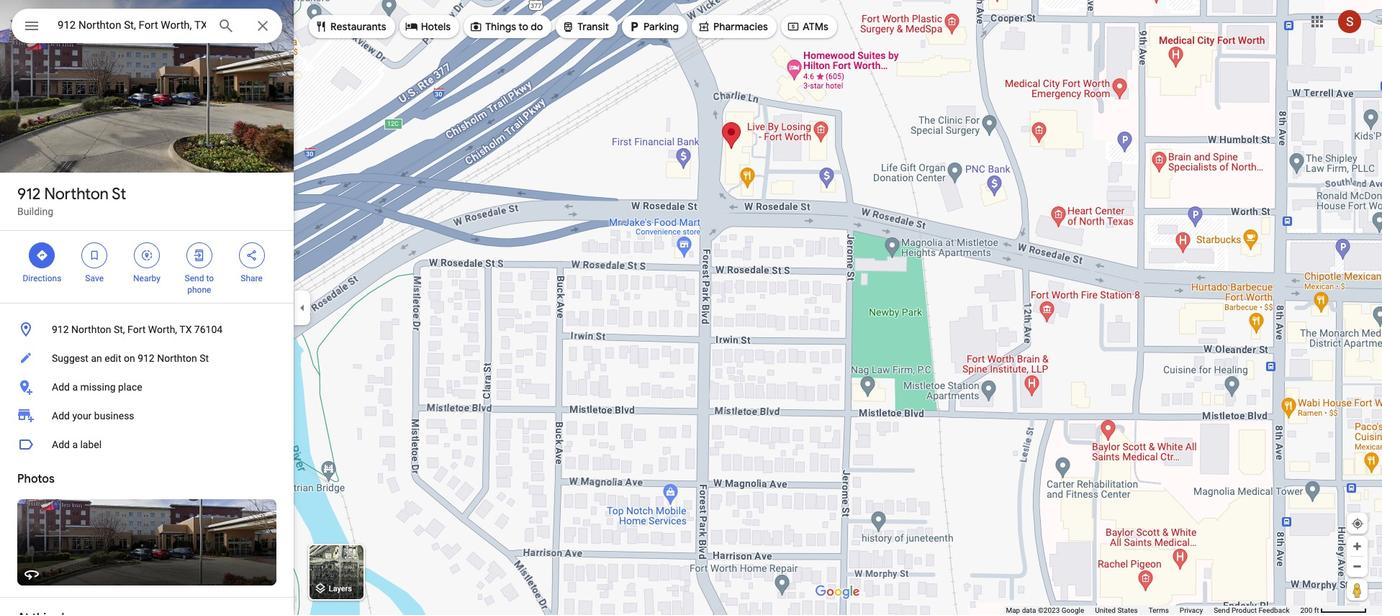 Task type: vqa. For each thing, say whether or not it's contained in the screenshot.
the leftmost "Ave"
no



Task type: locate. For each thing, give the bounding box(es) containing it.
northton inside '912 northton st building'
[[44, 184, 109, 204]]

 hotels
[[405, 19, 451, 35]]

912 northton st main content
[[0, 0, 294, 616]]

2 vertical spatial 912
[[138, 353, 155, 364]]

0 vertical spatial to
[[519, 20, 528, 33]]

zoom out image
[[1352, 562, 1363, 572]]

0 vertical spatial st
[[112, 184, 126, 204]]

 restaurants
[[315, 19, 386, 35]]

912 right on
[[138, 353, 155, 364]]

1 horizontal spatial to
[[519, 20, 528, 33]]


[[315, 19, 328, 35]]

to
[[519, 20, 528, 33], [206, 274, 214, 284]]

restaurants
[[330, 20, 386, 33]]

200 ft button
[[1301, 607, 1367, 615]]

add left your
[[52, 410, 70, 422]]

1 horizontal spatial st
[[200, 353, 209, 364]]

add a label
[[52, 439, 102, 451]]


[[245, 248, 258, 264]]

2 a from the top
[[72, 439, 78, 451]]

privacy
[[1180, 607, 1203, 615]]

photos
[[17, 472, 55, 487]]

1 vertical spatial northton
[[71, 324, 111, 336]]

2 horizontal spatial 912
[[138, 353, 155, 364]]

do
[[531, 20, 543, 33]]

a for missing
[[72, 382, 78, 393]]

 things to do
[[470, 19, 543, 35]]

0 horizontal spatial send
[[185, 274, 204, 284]]

label
[[80, 439, 102, 451]]

to up phone
[[206, 274, 214, 284]]

1 horizontal spatial 912
[[52, 324, 69, 336]]

add left label
[[52, 439, 70, 451]]

912 inside button
[[52, 324, 69, 336]]

footer
[[1006, 606, 1301, 616]]

directions
[[23, 274, 61, 284]]

2 add from the top
[[52, 410, 70, 422]]

privacy button
[[1180, 606, 1203, 616]]

 pharmacies
[[698, 19, 768, 35]]


[[140, 248, 153, 264]]

northton up the building
[[44, 184, 109, 204]]

suggest
[[52, 353, 89, 364]]

912 up suggest
[[52, 324, 69, 336]]

place
[[118, 382, 142, 393]]

 search field
[[12, 9, 282, 46]]

send to phone
[[185, 274, 214, 295]]

912
[[17, 184, 41, 204], [52, 324, 69, 336], [138, 353, 155, 364]]

send product feedback
[[1214, 607, 1290, 615]]

northton
[[44, 184, 109, 204], [71, 324, 111, 336], [157, 353, 197, 364]]

2 vertical spatial northton
[[157, 353, 197, 364]]

building
[[17, 206, 53, 217]]

0 horizontal spatial st
[[112, 184, 126, 204]]

912 northton st, fort worth, tx 76104
[[52, 324, 223, 336]]

actions for 912 northton st region
[[0, 231, 294, 303]]

collapse side panel image
[[294, 300, 310, 316]]

3 add from the top
[[52, 439, 70, 451]]

edit
[[105, 353, 121, 364]]

0 vertical spatial add
[[52, 382, 70, 393]]

0 vertical spatial a
[[72, 382, 78, 393]]

912 for st,
[[52, 324, 69, 336]]

send inside send to phone
[[185, 274, 204, 284]]

add down suggest
[[52, 382, 70, 393]]


[[628, 19, 641, 35]]

show street view coverage image
[[1347, 580, 1368, 601]]

hotels
[[421, 20, 451, 33]]

send
[[185, 274, 204, 284], [1214, 607, 1230, 615]]

northton for st,
[[71, 324, 111, 336]]

ft
[[1315, 607, 1319, 615]]

parking
[[644, 20, 679, 33]]

send inside button
[[1214, 607, 1230, 615]]

an
[[91, 353, 102, 364]]

on
[[124, 353, 135, 364]]


[[405, 19, 418, 35]]

footer containing map data ©2023 google
[[1006, 606, 1301, 616]]

united states
[[1095, 607, 1138, 615]]


[[562, 19, 575, 35]]

1 vertical spatial a
[[72, 439, 78, 451]]

google maps element
[[0, 0, 1382, 616]]

a left label
[[72, 439, 78, 451]]

2 vertical spatial add
[[52, 439, 70, 451]]


[[193, 248, 206, 264]]

layers
[[329, 585, 352, 594]]

add for add a label
[[52, 439, 70, 451]]

200 ft
[[1301, 607, 1319, 615]]

0 vertical spatial northton
[[44, 184, 109, 204]]

©2023
[[1038, 607, 1060, 615]]

to inside  things to do
[[519, 20, 528, 33]]

northton inside button
[[71, 324, 111, 336]]

fort
[[127, 324, 146, 336]]

912 northton st building
[[17, 184, 126, 217]]

add for add a missing place
[[52, 382, 70, 393]]

 parking
[[628, 19, 679, 35]]

1 a from the top
[[72, 382, 78, 393]]

worth,
[[148, 324, 177, 336]]

0 vertical spatial 912
[[17, 184, 41, 204]]

912 up the building
[[17, 184, 41, 204]]

terms button
[[1149, 606, 1169, 616]]

a for label
[[72, 439, 78, 451]]

None field
[[58, 17, 206, 34]]

1 vertical spatial to
[[206, 274, 214, 284]]

save
[[85, 274, 104, 284]]

a left missing
[[72, 382, 78, 393]]

transit
[[578, 20, 609, 33]]

st inside button
[[200, 353, 209, 364]]

to left do
[[519, 20, 528, 33]]

st
[[112, 184, 126, 204], [200, 353, 209, 364]]

912 inside '912 northton st building'
[[17, 184, 41, 204]]


[[698, 19, 711, 35]]


[[36, 248, 49, 264]]

1 vertical spatial send
[[1214, 607, 1230, 615]]

northton left the st,
[[71, 324, 111, 336]]

northton down tx
[[157, 353, 197, 364]]

1 add from the top
[[52, 382, 70, 393]]

1 vertical spatial 912
[[52, 324, 69, 336]]

send left product
[[1214, 607, 1230, 615]]

0 horizontal spatial to
[[206, 274, 214, 284]]

0 horizontal spatial 912
[[17, 184, 41, 204]]

912 Northton St, Fort Worth, TX 76104 field
[[12, 9, 282, 43]]


[[23, 16, 40, 36]]

1 vertical spatial st
[[200, 353, 209, 364]]

1 vertical spatial add
[[52, 410, 70, 422]]


[[470, 19, 483, 35]]

northton for st
[[44, 184, 109, 204]]

feedback
[[1259, 607, 1290, 615]]

add
[[52, 382, 70, 393], [52, 410, 70, 422], [52, 439, 70, 451]]

send up phone
[[185, 274, 204, 284]]

a
[[72, 382, 78, 393], [72, 439, 78, 451]]

nearby
[[133, 274, 161, 284]]

zoom in image
[[1352, 541, 1363, 552]]

0 vertical spatial send
[[185, 274, 204, 284]]

912 for st
[[17, 184, 41, 204]]

1 horizontal spatial send
[[1214, 607, 1230, 615]]

terms
[[1149, 607, 1169, 615]]



Task type: describe. For each thing, give the bounding box(es) containing it.
phone
[[187, 285, 211, 295]]

data
[[1022, 607, 1036, 615]]

912 northton st, fort worth, tx 76104 button
[[0, 315, 294, 344]]

northton inside button
[[157, 353, 197, 364]]

map data ©2023 google
[[1006, 607, 1085, 615]]

your
[[72, 410, 92, 422]]


[[88, 248, 101, 264]]

united states button
[[1095, 606, 1138, 616]]

google account: sheryl atherton  
(sheryl.atherton@adept.ai) image
[[1339, 10, 1362, 33]]

states
[[1118, 607, 1138, 615]]

add a missing place button
[[0, 373, 294, 402]]

map
[[1006, 607, 1020, 615]]

missing
[[80, 382, 116, 393]]

product
[[1232, 607, 1257, 615]]

send product feedback button
[[1214, 606, 1290, 616]]

send for send product feedback
[[1214, 607, 1230, 615]]

business
[[94, 410, 134, 422]]

add your business link
[[0, 402, 294, 431]]

suggest an edit on 912 northton st
[[52, 353, 209, 364]]

send for send to phone
[[185, 274, 204, 284]]

76104
[[194, 324, 223, 336]]

footer inside "google maps" element
[[1006, 606, 1301, 616]]

st,
[[114, 324, 125, 336]]

912 inside button
[[138, 353, 155, 364]]

to inside send to phone
[[206, 274, 214, 284]]

show your location image
[[1351, 518, 1364, 531]]

 transit
[[562, 19, 609, 35]]

200
[[1301, 607, 1313, 615]]

none field inside 912 northton st, fort worth, tx 76104 field
[[58, 17, 206, 34]]

tx
[[179, 324, 192, 336]]

atms
[[803, 20, 829, 33]]


[[787, 19, 800, 35]]

share
[[241, 274, 263, 284]]

add a label button
[[0, 431, 294, 459]]

 button
[[12, 9, 52, 46]]

add a missing place
[[52, 382, 142, 393]]

add your business
[[52, 410, 134, 422]]

suggest an edit on 912 northton st button
[[0, 344, 294, 373]]

google
[[1062, 607, 1085, 615]]

things
[[485, 20, 516, 33]]

add for add your business
[[52, 410, 70, 422]]

pharmacies
[[714, 20, 768, 33]]

 atms
[[787, 19, 829, 35]]

st inside '912 northton st building'
[[112, 184, 126, 204]]

united
[[1095, 607, 1116, 615]]



